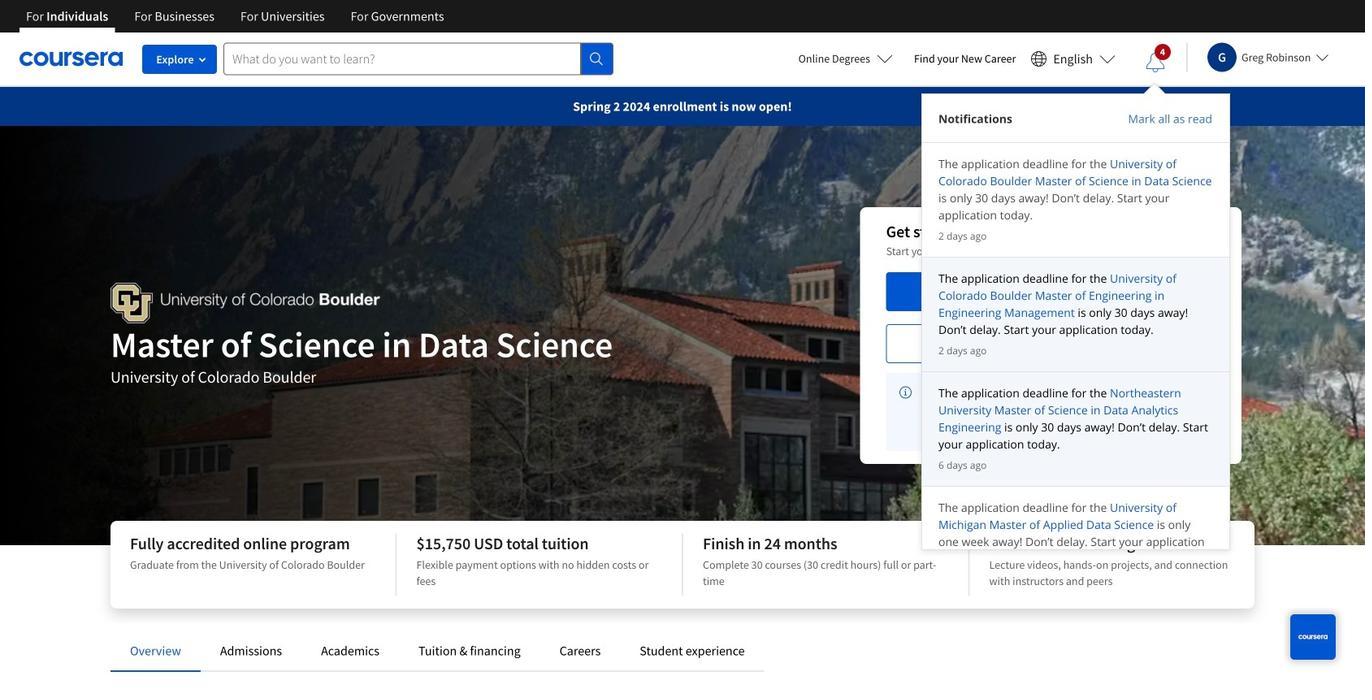 Task type: locate. For each thing, give the bounding box(es) containing it.
None search field
[[223, 43, 613, 75]]

What do you want to learn? text field
[[223, 43, 581, 75]]



Task type: describe. For each thing, give the bounding box(es) containing it.
coursera image
[[20, 46, 123, 72]]

university of colorado boulder logo image
[[111, 283, 380, 323]]

banner navigation
[[13, 0, 457, 33]]



Task type: vqa. For each thing, say whether or not it's contained in the screenshot.
the topmost Asked
no



